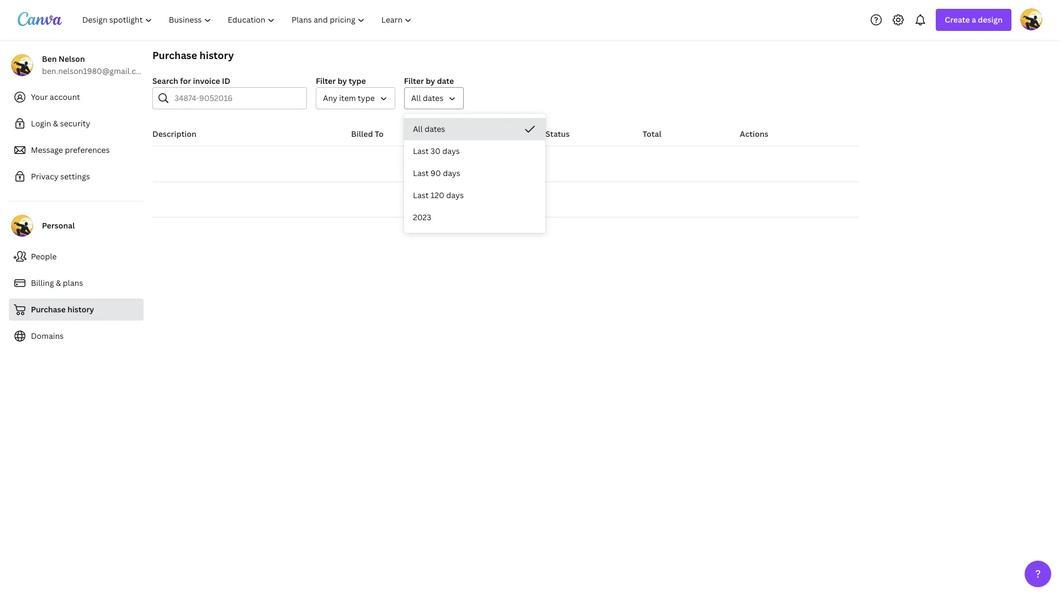 Task type: vqa. For each thing, say whether or not it's contained in the screenshot.
search box at top
no



Task type: describe. For each thing, give the bounding box(es) containing it.
ben nelson ben.nelson1980@gmail.com
[[42, 54, 148, 76]]

login & security
[[31, 118, 90, 129]]

settings
[[60, 171, 90, 182]]

1 vertical spatial history
[[68, 304, 94, 315]]

filter by type
[[316, 76, 366, 86]]

last for last 90 days
[[413, 168, 429, 178]]

status
[[546, 129, 570, 139]]

created on
[[449, 129, 491, 139]]

billing & plans
[[31, 278, 83, 288]]

type for any item type
[[358, 93, 375, 103]]

filter for filter by type
[[316, 76, 336, 86]]

all inside all dates button
[[411, 93, 421, 103]]

privacy settings link
[[9, 166, 144, 188]]

search
[[152, 76, 178, 86]]

top level navigation element
[[75, 9, 422, 31]]

item
[[339, 93, 356, 103]]

design
[[978, 14, 1003, 25]]

Any item type button
[[316, 87, 395, 109]]

account
[[50, 92, 80, 102]]

to
[[375, 129, 384, 139]]

type for filter by type
[[349, 76, 366, 86]]

people link
[[9, 246, 144, 268]]

create a design button
[[937, 9, 1012, 31]]

by for date
[[426, 76, 435, 86]]

billed to
[[351, 129, 384, 139]]

login & security link
[[9, 113, 144, 135]]

billing
[[31, 278, 54, 288]]

invoice
[[193, 76, 220, 86]]

privacy
[[31, 171, 58, 182]]

all dates option
[[404, 118, 546, 140]]

filter for filter by date
[[404, 76, 424, 86]]

security
[[60, 118, 90, 129]]

days for last 120 days
[[446, 190, 464, 201]]

90
[[431, 168, 441, 178]]

description
[[152, 129, 197, 139]]

your
[[31, 92, 48, 102]]

days for last 30 days
[[443, 146, 460, 156]]

dates inside all dates button
[[423, 93, 444, 103]]

purchase history link
[[9, 299, 144, 321]]

message
[[31, 145, 63, 155]]

All dates button
[[404, 87, 464, 109]]

domains
[[31, 331, 64, 341]]

a
[[972, 14, 977, 25]]

any
[[323, 93, 337, 103]]

nelson
[[59, 54, 85, 64]]

days for last 90 days
[[443, 168, 461, 178]]

billed
[[351, 129, 373, 139]]

2023 button
[[404, 207, 546, 229]]

any item type
[[323, 93, 375, 103]]

all inside all dates button
[[413, 124, 423, 134]]

total
[[643, 129, 662, 139]]

search for invoice id
[[152, 76, 230, 86]]



Task type: locate. For each thing, give the bounding box(es) containing it.
dates inside all dates button
[[425, 124, 445, 134]]

history up id
[[200, 49, 234, 62]]

1 vertical spatial days
[[443, 168, 461, 178]]

1 vertical spatial dates
[[425, 124, 445, 134]]

dates
[[423, 93, 444, 103], [425, 124, 445, 134]]

last 30 days
[[413, 146, 460, 156]]

purchase history down billing & plans on the left of page
[[31, 304, 94, 315]]

& right login
[[53, 118, 58, 129]]

type
[[349, 76, 366, 86], [358, 93, 375, 103]]

1 filter from the left
[[316, 76, 336, 86]]

personal
[[42, 220, 75, 231]]

0 vertical spatial dates
[[423, 93, 444, 103]]

for
[[180, 76, 191, 86]]

2023
[[413, 212, 432, 223]]

filter
[[316, 76, 336, 86], [404, 76, 424, 86]]

1 vertical spatial last
[[413, 168, 429, 178]]

last
[[413, 146, 429, 156], [413, 168, 429, 178], [413, 190, 429, 201]]

billing & plans link
[[9, 272, 144, 294]]

1 last from the top
[[413, 146, 429, 156]]

all dates inside button
[[413, 124, 445, 134]]

2 by from the left
[[426, 76, 435, 86]]

domains link
[[9, 325, 144, 347]]

0 horizontal spatial by
[[338, 76, 347, 86]]

actions
[[740, 129, 769, 139]]

purchase history
[[152, 49, 234, 62], [31, 304, 94, 315]]

purchase
[[152, 49, 197, 62], [31, 304, 66, 315]]

login
[[31, 118, 51, 129]]

1 vertical spatial &
[[56, 278, 61, 288]]

created
[[449, 129, 479, 139]]

all up last 30 days
[[413, 124, 423, 134]]

ben
[[42, 54, 57, 64]]

1 vertical spatial purchase
[[31, 304, 66, 315]]

0 horizontal spatial history
[[68, 304, 94, 315]]

purchase up the search
[[152, 49, 197, 62]]

last 120 days button
[[404, 185, 546, 207]]

0 vertical spatial last
[[413, 146, 429, 156]]

1 horizontal spatial purchase history
[[152, 49, 234, 62]]

list box
[[404, 118, 546, 229]]

your account link
[[9, 86, 144, 108]]

last 30 days button
[[404, 140, 546, 162]]

last left "90"
[[413, 168, 429, 178]]

purchase inside purchase history link
[[31, 304, 66, 315]]

privacy settings
[[31, 171, 90, 182]]

preferences
[[65, 145, 110, 155]]

0 vertical spatial all
[[411, 93, 421, 103]]

0 vertical spatial days
[[443, 146, 460, 156]]

type inside 'button'
[[358, 93, 375, 103]]

0 vertical spatial history
[[200, 49, 234, 62]]

days right '120'
[[446, 190, 464, 201]]

0 vertical spatial &
[[53, 118, 58, 129]]

1 horizontal spatial by
[[426, 76, 435, 86]]

0 vertical spatial purchase
[[152, 49, 197, 62]]

purchase up 'domains'
[[31, 304, 66, 315]]

id
[[222, 76, 230, 86]]

0 horizontal spatial purchase
[[31, 304, 66, 315]]

dates up 30
[[425, 124, 445, 134]]

1 horizontal spatial filter
[[404, 76, 424, 86]]

2 last from the top
[[413, 168, 429, 178]]

0 vertical spatial purchase history
[[152, 49, 234, 62]]

ben nelson image
[[1021, 8, 1043, 30]]

on
[[480, 129, 491, 139]]

3 last from the top
[[413, 190, 429, 201]]

last 90 days button
[[404, 162, 546, 185]]

create
[[945, 14, 970, 25]]

all dates button
[[404, 118, 546, 140]]

2 vertical spatial days
[[446, 190, 464, 201]]

filter up any
[[316, 76, 336, 86]]

& for login
[[53, 118, 58, 129]]

& left plans
[[56, 278, 61, 288]]

&
[[53, 118, 58, 129], [56, 278, 61, 288]]

all down 'filter by date'
[[411, 93, 421, 103]]

1 vertical spatial all
[[413, 124, 423, 134]]

people
[[31, 251, 57, 262]]

date
[[437, 76, 454, 86]]

create a design
[[945, 14, 1003, 25]]

last 120 days option
[[404, 185, 546, 207]]

days inside 'button'
[[443, 168, 461, 178]]

message preferences link
[[9, 139, 144, 161]]

by left the date
[[426, 76, 435, 86]]

2023 option
[[404, 207, 546, 229]]

120
[[431, 190, 445, 201]]

message preferences
[[31, 145, 110, 155]]

filter up all dates button
[[404, 76, 424, 86]]

0 horizontal spatial purchase history
[[31, 304, 94, 315]]

history
[[200, 49, 234, 62], [68, 304, 94, 315]]

all dates
[[411, 93, 444, 103], [413, 124, 445, 134]]

0 vertical spatial all dates
[[411, 93, 444, 103]]

1 vertical spatial purchase history
[[31, 304, 94, 315]]

1 vertical spatial type
[[358, 93, 375, 103]]

by up item
[[338, 76, 347, 86]]

Search for invoice ID text field
[[175, 88, 300, 109]]

0 horizontal spatial filter
[[316, 76, 336, 86]]

all
[[411, 93, 421, 103], [413, 124, 423, 134]]

last inside 'button'
[[413, 168, 429, 178]]

purchase history up search for invoice id
[[152, 49, 234, 62]]

2 vertical spatial last
[[413, 190, 429, 201]]

1 horizontal spatial history
[[200, 49, 234, 62]]

last 90 days
[[413, 168, 461, 178]]

type right item
[[358, 93, 375, 103]]

1 horizontal spatial purchase
[[152, 49, 197, 62]]

last for last 30 days
[[413, 146, 429, 156]]

1 vertical spatial all dates
[[413, 124, 445, 134]]

last left '120'
[[413, 190, 429, 201]]

0 vertical spatial type
[[349, 76, 366, 86]]

2 filter from the left
[[404, 76, 424, 86]]

plans
[[63, 278, 83, 288]]

days right "90"
[[443, 168, 461, 178]]

1 by from the left
[[338, 76, 347, 86]]

filter by date
[[404, 76, 454, 86]]

dates down 'filter by date'
[[423, 93, 444, 103]]

your account
[[31, 92, 80, 102]]

days right 30
[[443, 146, 460, 156]]

days
[[443, 146, 460, 156], [443, 168, 461, 178], [446, 190, 464, 201]]

by
[[338, 76, 347, 86], [426, 76, 435, 86]]

last 30 days option
[[404, 140, 546, 162]]

all dates inside button
[[411, 93, 444, 103]]

by for type
[[338, 76, 347, 86]]

& for billing
[[56, 278, 61, 288]]

type up the any item type 'button' on the left of the page
[[349, 76, 366, 86]]

last 90 days option
[[404, 162, 546, 185]]

all dates up 30
[[413, 124, 445, 134]]

last for last 120 days
[[413, 190, 429, 201]]

last left 30
[[413, 146, 429, 156]]

ben.nelson1980@gmail.com
[[42, 66, 148, 76]]

all dates down 'filter by date'
[[411, 93, 444, 103]]

last 120 days
[[413, 190, 464, 201]]

history down billing & plans link
[[68, 304, 94, 315]]

list box containing all dates
[[404, 118, 546, 229]]

30
[[431, 146, 441, 156]]



